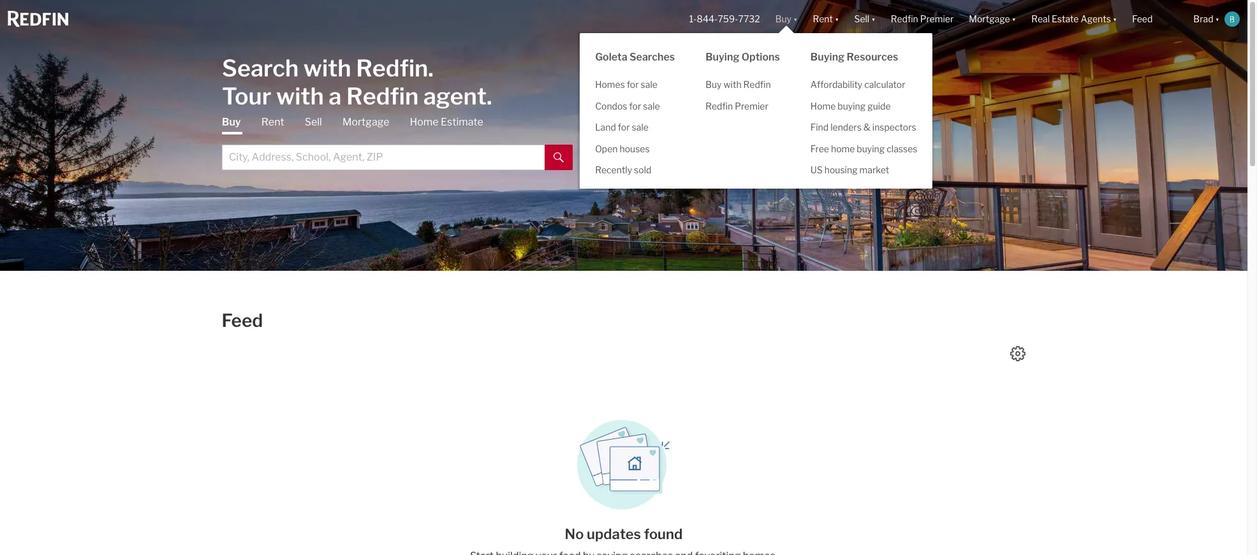 Task type: vqa. For each thing, say whether or not it's contained in the screenshot.
Walk
no



Task type: describe. For each thing, give the bounding box(es) containing it.
redfin down the buy with redfin
[[706, 101, 733, 111]]

844-
[[697, 14, 718, 24]]

free home buying classes
[[811, 143, 918, 154]]

buy for buy with redfin
[[706, 79, 722, 90]]

inspectors
[[873, 122, 917, 133]]

redfin inside button
[[891, 14, 919, 24]]

buying options
[[706, 51, 780, 63]]

calculator
[[865, 79, 906, 90]]

City, Address, School, Agent, ZIP search field
[[222, 145, 545, 170]]

home buying guide link
[[796, 95, 933, 117]]

homes
[[595, 79, 625, 90]]

estimate
[[441, 116, 484, 128]]

buying inside home buying guide link
[[838, 101, 866, 111]]

759-
[[718, 14, 739, 24]]

submit search image
[[554, 153, 564, 163]]

real
[[1032, 14, 1050, 24]]

redfin premier link
[[691, 95, 796, 117]]

buying resources
[[811, 51, 899, 63]]

free home buying classes link
[[796, 138, 933, 160]]

us housing market
[[811, 165, 890, 176]]

no
[[565, 526, 584, 543]]

condos for sale link
[[580, 95, 691, 117]]

buying inside free home buying classes link
[[857, 143, 885, 154]]

us housing market link
[[796, 160, 933, 181]]

▾ for buy ▾
[[794, 14, 798, 24]]

home
[[831, 143, 855, 154]]

sale for homes for sale
[[641, 79, 658, 90]]

sell ▾
[[855, 14, 876, 24]]

classes
[[887, 143, 918, 154]]

5 ▾ from the left
[[1113, 14, 1118, 24]]

redfin premier button
[[884, 0, 962, 38]]

home for home estimate
[[410, 116, 439, 128]]

1 vertical spatial feed
[[222, 310, 263, 332]]

1-
[[690, 14, 697, 24]]

buy ▾ button
[[776, 0, 798, 38]]

housing
[[825, 165, 858, 176]]

sell for sell ▾
[[855, 14, 870, 24]]

mortgage link
[[343, 115, 390, 129]]

buy for buy
[[222, 116, 241, 128]]

free
[[811, 143, 830, 154]]

buy with redfin link
[[691, 74, 796, 95]]

buy with redfin
[[706, 79, 771, 90]]

condos for sale
[[595, 101, 660, 111]]

guide
[[868, 101, 891, 111]]

no updates found
[[565, 526, 683, 543]]

home for home buying guide
[[811, 101, 836, 111]]

find lenders & inspectors link
[[796, 117, 933, 138]]

affordability calculator link
[[796, 74, 933, 95]]

find lenders & inspectors
[[811, 122, 917, 133]]

user photo image
[[1225, 11, 1241, 27]]

home buying guide
[[811, 101, 891, 111]]

feed button
[[1125, 0, 1187, 38]]

rent ▾
[[813, 14, 839, 24]]

a
[[329, 82, 342, 110]]

rent ▾ button
[[813, 0, 839, 38]]

brad
[[1194, 14, 1214, 24]]

sell ▾ button
[[847, 0, 884, 38]]

agents
[[1081, 14, 1112, 24]]

redfin premier for redfin premier link
[[706, 101, 769, 111]]

rent ▾ button
[[806, 0, 847, 38]]

mortgage for mortgage
[[343, 116, 390, 128]]

goleta
[[595, 51, 628, 63]]

recently sold
[[595, 165, 652, 176]]

agent.
[[424, 82, 492, 110]]

dialog containing goleta
[[580, 26, 933, 189]]

redfin up redfin premier link
[[744, 79, 771, 90]]

mortgage for mortgage ▾
[[970, 14, 1011, 24]]

redfin premier for redfin premier button
[[891, 14, 954, 24]]

rent for rent ▾
[[813, 14, 833, 24]]

buy link
[[222, 115, 241, 134]]

condos
[[595, 101, 628, 111]]

houses
[[620, 143, 650, 154]]

▾ for mortgage ▾
[[1013, 14, 1017, 24]]

home estimate link
[[410, 115, 484, 129]]

open houses
[[595, 143, 650, 154]]

1-844-759-7732
[[690, 14, 760, 24]]

resources
[[847, 51, 899, 63]]



Task type: locate. For each thing, give the bounding box(es) containing it.
options
[[742, 51, 780, 63]]

1 vertical spatial redfin premier
[[706, 101, 769, 111]]

premier left mortgage ▾
[[921, 14, 954, 24]]

redfin premier down the buy with redfin
[[706, 101, 769, 111]]

sell for sell
[[305, 116, 322, 128]]

mortgage inside dropdown button
[[970, 14, 1011, 24]]

1 vertical spatial rent
[[261, 116, 284, 128]]

for for land
[[618, 122, 630, 133]]

0 vertical spatial feed
[[1133, 14, 1153, 24]]

▾ right brad
[[1216, 14, 1220, 24]]

▾ right agents
[[1113, 14, 1118, 24]]

buy inside dropdown button
[[776, 14, 792, 24]]

▾ up resources
[[872, 14, 876, 24]]

sale for land for sale
[[632, 122, 649, 133]]

homes for sale
[[595, 79, 658, 90]]

0 horizontal spatial redfin premier
[[706, 101, 769, 111]]

sale up "condos for sale" link on the top
[[641, 79, 658, 90]]

tab list
[[222, 115, 573, 170]]

for right land
[[618, 122, 630, 133]]

▾ for brad ▾
[[1216, 14, 1220, 24]]

sale inside land for sale link
[[632, 122, 649, 133]]

sell link
[[305, 115, 322, 129]]

0 vertical spatial redfin premier
[[891, 14, 954, 24]]

home estimate
[[410, 116, 484, 128]]

buying for buying options
[[706, 51, 740, 63]]

1 horizontal spatial home
[[811, 101, 836, 111]]

rent
[[813, 14, 833, 24], [261, 116, 284, 128]]

buying up the buy with redfin
[[706, 51, 740, 63]]

home up find
[[811, 101, 836, 111]]

1 horizontal spatial buying
[[811, 51, 845, 63]]

market
[[860, 165, 890, 176]]

for for homes
[[627, 79, 639, 90]]

premier
[[921, 14, 954, 24], [735, 101, 769, 111]]

premier down buy with redfin link
[[735, 101, 769, 111]]

0 horizontal spatial feed
[[222, 310, 263, 332]]

buy right 7732
[[776, 14, 792, 24]]

buy ▾
[[776, 14, 798, 24]]

with for buy
[[724, 79, 742, 90]]

recently sold link
[[580, 160, 691, 181]]

0 horizontal spatial home
[[410, 116, 439, 128]]

redfin premier inside button
[[891, 14, 954, 24]]

0 vertical spatial sell
[[855, 14, 870, 24]]

mortgage ▾
[[970, 14, 1017, 24]]

buy
[[776, 14, 792, 24], [706, 79, 722, 90], [222, 116, 241, 128]]

with
[[304, 54, 351, 82], [724, 79, 742, 90], [276, 82, 324, 110]]

1 vertical spatial home
[[410, 116, 439, 128]]

sale
[[641, 79, 658, 90], [643, 101, 660, 111], [632, 122, 649, 133]]

0 vertical spatial buying
[[838, 101, 866, 111]]

sell inside dropdown button
[[855, 14, 870, 24]]

0 vertical spatial home
[[811, 101, 836, 111]]

1 horizontal spatial mortgage
[[970, 14, 1011, 24]]

0 vertical spatial sale
[[641, 79, 658, 90]]

redfin
[[891, 14, 919, 24], [744, 79, 771, 90], [346, 82, 419, 110], [706, 101, 733, 111]]

3 ▾ from the left
[[872, 14, 876, 24]]

buying up market on the right of the page
[[857, 143, 885, 154]]

real estate agents ▾ link
[[1032, 0, 1118, 38]]

home left estimate
[[410, 116, 439, 128]]

sell ▾ button
[[855, 0, 876, 38]]

searches
[[630, 51, 675, 63]]

redfin inside search with redfin. tour with a redfin agent.
[[346, 82, 419, 110]]

rent link
[[261, 115, 284, 129]]

land for sale link
[[580, 117, 691, 138]]

with inside dialog
[[724, 79, 742, 90]]

redfin right sell ▾
[[891, 14, 919, 24]]

search
[[222, 54, 299, 82]]

1-844-759-7732 link
[[690, 14, 760, 24]]

for up "condos for sale" link on the top
[[627, 79, 639, 90]]

sale inside "condos for sale" link
[[643, 101, 660, 111]]

▾
[[794, 14, 798, 24], [835, 14, 839, 24], [872, 14, 876, 24], [1013, 14, 1017, 24], [1113, 14, 1118, 24], [1216, 14, 1220, 24]]

tab list containing buy
[[222, 115, 573, 170]]

buying for buying resources
[[811, 51, 845, 63]]

2 ▾ from the left
[[835, 14, 839, 24]]

0 vertical spatial for
[[627, 79, 639, 90]]

sold
[[634, 165, 652, 176]]

buy inside dialog
[[706, 79, 722, 90]]

1 vertical spatial buy
[[706, 79, 722, 90]]

for for condos
[[630, 101, 642, 111]]

1 vertical spatial premier
[[735, 101, 769, 111]]

open houses link
[[580, 138, 691, 160]]

1 horizontal spatial feed
[[1133, 14, 1153, 24]]

sale inside homes for sale link
[[641, 79, 658, 90]]

sale down homes for sale link
[[643, 101, 660, 111]]

buy up redfin premier link
[[706, 79, 722, 90]]

for
[[627, 79, 639, 90], [630, 101, 642, 111], [618, 122, 630, 133]]

1 ▾ from the left
[[794, 14, 798, 24]]

buying up affordability
[[811, 51, 845, 63]]

for down homes for sale link
[[630, 101, 642, 111]]

sell
[[855, 14, 870, 24], [305, 116, 322, 128]]

2 vertical spatial for
[[618, 122, 630, 133]]

1 vertical spatial sale
[[643, 101, 660, 111]]

mortgage
[[970, 14, 1011, 24], [343, 116, 390, 128]]

1 horizontal spatial redfin premier
[[891, 14, 954, 24]]

6 ▾ from the left
[[1216, 14, 1220, 24]]

dialog
[[580, 26, 933, 189]]

real estate agents ▾ button
[[1024, 0, 1125, 38]]

mortgage inside tab list
[[343, 116, 390, 128]]

land
[[595, 122, 616, 133]]

0 horizontal spatial premier
[[735, 101, 769, 111]]

sell right rent link
[[305, 116, 322, 128]]

1 buying from the left
[[706, 51, 740, 63]]

0 horizontal spatial rent
[[261, 116, 284, 128]]

1 horizontal spatial buy
[[706, 79, 722, 90]]

lenders
[[831, 122, 862, 133]]

0 vertical spatial mortgage
[[970, 14, 1011, 24]]

feed
[[1133, 14, 1153, 24], [222, 310, 263, 332]]

find
[[811, 122, 829, 133]]

buying
[[706, 51, 740, 63], [811, 51, 845, 63]]

goleta searches
[[595, 51, 675, 63]]

affordability
[[811, 79, 863, 90]]

rent inside tab list
[[261, 116, 284, 128]]

1 horizontal spatial rent
[[813, 14, 833, 24]]

redfin.
[[356, 54, 434, 82]]

redfin premier
[[891, 14, 954, 24], [706, 101, 769, 111]]

updates
[[587, 526, 641, 543]]

mortgage left real
[[970, 14, 1011, 24]]

&
[[864, 122, 871, 133]]

premier for redfin premier button
[[921, 14, 954, 24]]

0 vertical spatial buy
[[776, 14, 792, 24]]

1 vertical spatial for
[[630, 101, 642, 111]]

4 ▾ from the left
[[1013, 14, 1017, 24]]

1 vertical spatial buying
[[857, 143, 885, 154]]

with for search
[[304, 54, 351, 82]]

tour
[[222, 82, 272, 110]]

1 horizontal spatial premier
[[921, 14, 954, 24]]

buying
[[838, 101, 866, 111], [857, 143, 885, 154]]

mortgage ▾ button
[[970, 0, 1017, 38]]

premier inside dialog
[[735, 101, 769, 111]]

▾ left real
[[1013, 14, 1017, 24]]

sale for condos for sale
[[643, 101, 660, 111]]

1 horizontal spatial sell
[[855, 14, 870, 24]]

▾ for rent ▾
[[835, 14, 839, 24]]

0 vertical spatial premier
[[921, 14, 954, 24]]

1 vertical spatial mortgage
[[343, 116, 390, 128]]

0 horizontal spatial buy
[[222, 116, 241, 128]]

2 buying from the left
[[811, 51, 845, 63]]

redfin premier inside dialog
[[706, 101, 769, 111]]

mortgage ▾ button
[[962, 0, 1024, 38]]

brad ▾
[[1194, 14, 1220, 24]]

us
[[811, 165, 823, 176]]

0 vertical spatial rent
[[813, 14, 833, 24]]

premier for redfin premier link
[[735, 101, 769, 111]]

0 horizontal spatial buying
[[706, 51, 740, 63]]

2 vertical spatial sale
[[632, 122, 649, 133]]

rent right buy ▾
[[813, 14, 833, 24]]

real estate agents ▾
[[1032, 14, 1118, 24]]

0 horizontal spatial sell
[[305, 116, 322, 128]]

▾ left rent ▾ in the right top of the page
[[794, 14, 798, 24]]

buying up lenders
[[838, 101, 866, 111]]

open
[[595, 143, 618, 154]]

▾ for sell ▾
[[872, 14, 876, 24]]

search with redfin. tour with a redfin agent.
[[222, 54, 492, 110]]

rent for rent
[[261, 116, 284, 128]]

mortgage up city, address, school, agent, zip search field
[[343, 116, 390, 128]]

estate
[[1052, 14, 1079, 24]]

sell right rent ▾ in the right top of the page
[[855, 14, 870, 24]]

sale down "condos for sale" link on the top
[[632, 122, 649, 133]]

premier inside button
[[921, 14, 954, 24]]

land for sale
[[595, 122, 649, 133]]

buy down tour at the top of page
[[222, 116, 241, 128]]

affordability calculator
[[811, 79, 906, 90]]

recently
[[595, 165, 632, 176]]

1 vertical spatial sell
[[305, 116, 322, 128]]

homes for sale link
[[580, 74, 691, 95]]

found
[[644, 526, 683, 543]]

redfin premier right sell ▾
[[891, 14, 954, 24]]

feed inside button
[[1133, 14, 1153, 24]]

7732
[[739, 14, 760, 24]]

▾ left sell ▾
[[835, 14, 839, 24]]

0 horizontal spatial mortgage
[[343, 116, 390, 128]]

rent down tour at the top of page
[[261, 116, 284, 128]]

redfin up the mortgage link
[[346, 82, 419, 110]]

2 horizontal spatial buy
[[776, 14, 792, 24]]

2 vertical spatial buy
[[222, 116, 241, 128]]

rent inside rent ▾ dropdown button
[[813, 14, 833, 24]]

buy for buy ▾
[[776, 14, 792, 24]]



